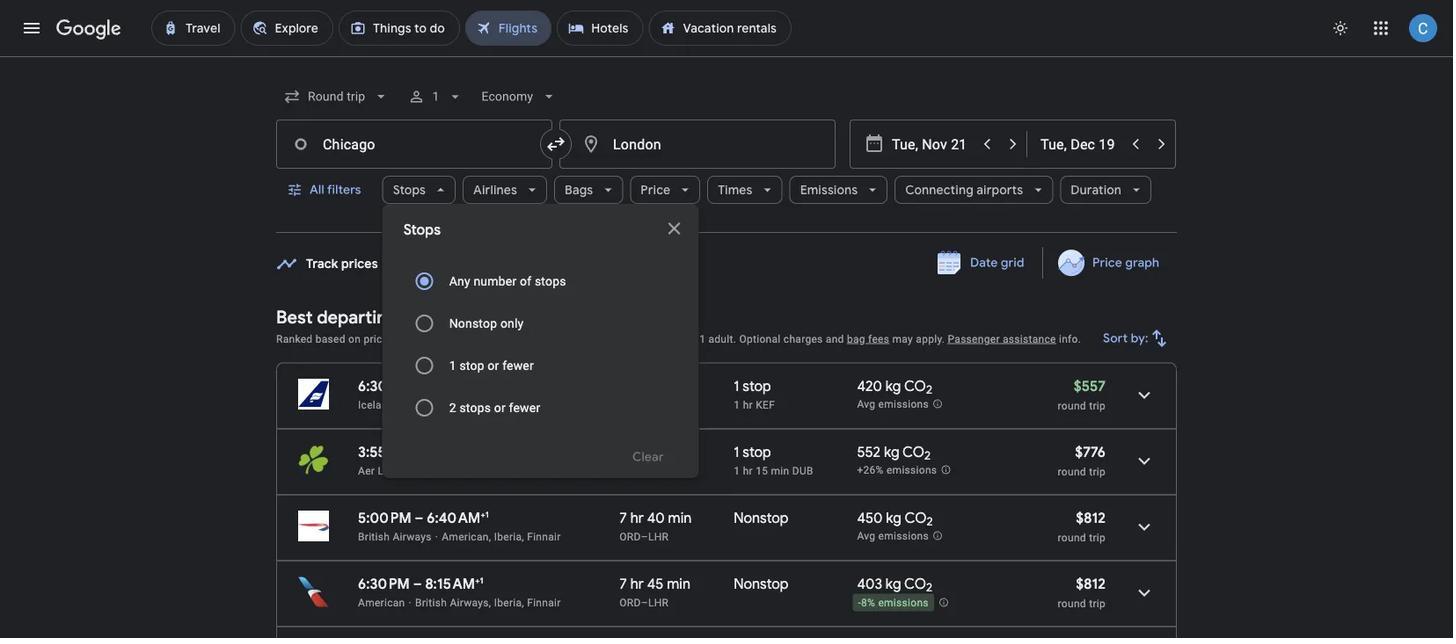 Task type: locate. For each thing, give the bounding box(es) containing it.
for
[[682, 333, 697, 345]]

$812 round trip
[[1058, 509, 1106, 544], [1058, 575, 1106, 610]]

trip down $776
[[1089, 466, 1106, 478]]

1 vertical spatial iberia,
[[494, 597, 524, 609]]

hr right 10
[[637, 443, 651, 461]]

kg inside 450 kg co 2
[[886, 509, 902, 527]]

0 vertical spatial avg emissions
[[857, 399, 929, 411]]

0 horizontal spatial fees
[[658, 333, 680, 345]]

1 vertical spatial finnair
[[527, 597, 561, 609]]

trip for 420
[[1089, 400, 1106, 412]]

and
[[391, 333, 409, 345], [826, 333, 844, 345]]

hr inside 10 hr ord – lgw
[[637, 443, 651, 461]]

1 $812 round trip from the top
[[1058, 509, 1106, 544]]

kg for 450
[[886, 509, 902, 527]]

0 horizontal spatial and
[[391, 333, 409, 345]]

british
[[358, 531, 390, 543], [415, 597, 447, 609]]

$812 round trip left flight details. leaves o'hare international airport at 6:30 pm on tuesday, november 21 and arrives at heathrow airport at 8:15 am on wednesday, november 22. image
[[1058, 575, 1106, 610]]

emissions down 552 kg co 2 on the right of page
[[887, 465, 937, 477]]

1 trip from the top
[[1089, 400, 1106, 412]]

2 inside 420 kg co 2
[[926, 383, 932, 398]]

2 vertical spatial stop
[[743, 443, 771, 461]]

1 vertical spatial nonstop
[[734, 509, 789, 527]]

kg right 450
[[886, 509, 902, 527]]

stop up 15
[[743, 443, 771, 461]]

1 inside 6:30 pm – 8:15 am + 1
[[480, 575, 483, 586]]

$557 round trip
[[1058, 377, 1106, 412]]

450
[[857, 509, 883, 527]]

american, iberia, finnair
[[442, 531, 561, 543]]

+ down 1 stop or fewer
[[484, 377, 489, 388]]

kg inside 403 kg co 2
[[886, 575, 901, 593]]

557 US dollars text field
[[1074, 377, 1106, 395]]

ord inside 7 hr 45 min ord – lhr
[[619, 597, 641, 609]]

0 vertical spatial lhr
[[648, 531, 669, 543]]

1 ord from the top
[[619, 465, 641, 477]]

iberia,
[[494, 531, 524, 543], [494, 597, 524, 609]]

0 vertical spatial ord
[[619, 465, 641, 477]]

0 vertical spatial price
[[641, 182, 670, 198]]

2 avg emissions from the top
[[857, 531, 929, 543]]

2 ord from the top
[[619, 531, 641, 543]]

2 7 from the top
[[619, 575, 627, 593]]

round down $812 text field
[[1058, 532, 1086, 544]]

trip down $812 text box
[[1089, 598, 1106, 610]]

nonstop only
[[449, 316, 524, 331]]

hr inside 1 stop 1 hr kef
[[743, 399, 753, 411]]

2 down apply.
[[926, 383, 932, 398]]

times button
[[707, 169, 782, 211]]

co up -8% emissions
[[904, 575, 926, 593]]

fees
[[658, 333, 680, 345], [868, 333, 889, 345]]

1 7 from the top
[[619, 509, 627, 527]]

0 vertical spatial finnair
[[527, 531, 561, 543]]

2 lhr from the top
[[648, 597, 669, 609]]

2 1 stop flight. element from the top
[[734, 443, 771, 464]]

ord inside the 7 hr 40 min ord – lhr
[[619, 531, 641, 543]]

emissions
[[878, 399, 929, 411], [887, 465, 937, 477], [878, 531, 929, 543], [878, 597, 929, 610]]

iberia, right the american,
[[494, 531, 524, 543]]

nonstop flight. element
[[734, 509, 789, 530], [734, 575, 789, 596]]

1 departure time: 6:30 pm. text field from the top
[[358, 377, 410, 395]]

2 6:30 pm from the top
[[358, 575, 410, 593]]

– up 'airways'
[[415, 509, 423, 527]]

1 stop flight. element
[[734, 377, 771, 398], [734, 443, 771, 464]]

0 horizontal spatial stops
[[459, 401, 491, 415]]

2 trip from the top
[[1089, 466, 1106, 478]]

0 vertical spatial or
[[488, 358, 499, 373]]

round down $557
[[1058, 400, 1086, 412]]

british down 5:00 pm
[[358, 531, 390, 543]]

nonstop for 7 hr 40 min
[[734, 509, 789, 527]]

trip inside $557 round trip
[[1089, 400, 1106, 412]]

nonstop inside 'stops' option group
[[449, 316, 497, 331]]

stops up nov
[[403, 221, 441, 239]]

2 for 450
[[927, 515, 933, 530]]

None field
[[276, 81, 397, 113], [474, 81, 565, 113], [276, 81, 397, 113], [474, 81, 565, 113]]

stop up kef
[[743, 377, 771, 395]]

price inside the price graph button
[[1092, 255, 1122, 271]]

3 ord from the top
[[619, 597, 641, 609]]

nonstop for 7 hr 45 min
[[734, 575, 789, 593]]

6:30 pm up american
[[358, 575, 410, 593]]

2 up -8% emissions
[[926, 581, 932, 596]]

4 round from the top
[[1058, 598, 1086, 610]]

0 vertical spatial 1 stop flight. element
[[734, 377, 771, 398]]

+ up airways,
[[475, 575, 480, 586]]

co right 420
[[904, 377, 926, 395]]

fewer down 1 stop or fewer
[[509, 401, 540, 415]]

find the best price region
[[276, 247, 1177, 293]]

emissions down 450 kg co 2
[[878, 531, 929, 543]]

round inside $776 round trip
[[1058, 466, 1086, 478]]

hr
[[743, 399, 753, 411], [637, 443, 651, 461], [743, 465, 753, 477], [630, 509, 644, 527], [630, 575, 644, 593]]

finnair right airways,
[[527, 597, 561, 609]]

+ inside 6:30 pm – 10:55 am + 1
[[484, 377, 489, 388]]

connecting airports
[[905, 182, 1023, 198]]

hr left 45
[[630, 575, 644, 593]]

1 horizontal spatial british
[[415, 597, 447, 609]]

+ inside the 5:00 pm – 6:40 am + 1
[[480, 509, 485, 520]]

2 nonstop flight. element from the top
[[734, 575, 789, 596]]

kg
[[885, 377, 901, 395], [884, 443, 899, 461], [886, 509, 902, 527], [886, 575, 901, 593]]

 image
[[435, 531, 438, 543]]

0 vertical spatial british
[[358, 531, 390, 543]]

hr inside the "1 stop 1 hr 15 min dub"
[[743, 465, 753, 477]]

airlines button
[[463, 169, 547, 211]]

stops
[[393, 182, 426, 198], [403, 221, 441, 239]]

emissions down 420 kg co 2 on the right bottom of page
[[878, 399, 929, 411]]

3 round from the top
[[1058, 532, 1086, 544]]

3 trip from the top
[[1089, 532, 1106, 544]]

hr left kef
[[743, 399, 753, 411]]

co
[[904, 377, 926, 395], [903, 443, 924, 461], [905, 509, 927, 527], [904, 575, 926, 593]]

avg emissions down 420 kg co 2 on the right bottom of page
[[857, 399, 929, 411]]

450 kg co 2
[[857, 509, 933, 530]]

$812 left flight details. leaves o'hare international airport at 5:00 pm on tuesday, november 21 and arrives at heathrow airport at 6:40 am on wednesday, november 22. image
[[1076, 509, 1106, 527]]

Departure time: 3:55 PM. text field
[[358, 443, 409, 461]]

connecting
[[905, 182, 974, 198]]

1 vertical spatial ord
[[619, 531, 641, 543]]

finnair
[[527, 531, 561, 543], [527, 597, 561, 609]]

1 stop 1 hr kef
[[734, 377, 775, 411]]

2 down the 10:55 am
[[449, 401, 456, 415]]

stop up arrival time: 10:55 am on  wednesday, november 22. text box
[[459, 358, 484, 373]]

0 vertical spatial 7
[[619, 509, 627, 527]]

812 US dollars text field
[[1076, 575, 1106, 593]]

stops button
[[382, 169, 456, 211]]

hr inside the 7 hr 40 min ord – lhr
[[630, 509, 644, 527]]

2 inside 450 kg co 2
[[927, 515, 933, 530]]

stop inside the "1 stop 1 hr 15 min dub"
[[743, 443, 771, 461]]

0 vertical spatial nonstop
[[449, 316, 497, 331]]

stop
[[459, 358, 484, 373], [743, 377, 771, 395], [743, 443, 771, 461]]

stop inside 1 stop 1 hr kef
[[743, 377, 771, 395]]

1 vertical spatial min
[[668, 509, 692, 527]]

2 inside 'stops' option group
[[449, 401, 456, 415]]

kg up -8% emissions
[[886, 575, 901, 593]]

1 avg emissions from the top
[[857, 399, 929, 411]]

7 left 40
[[619, 509, 627, 527]]

british airways, iberia, finnair
[[415, 597, 561, 609]]

420
[[857, 377, 882, 395]]

airways,
[[450, 597, 491, 609]]

0 vertical spatial fewer
[[502, 358, 534, 373]]

1 round from the top
[[1058, 400, 1086, 412]]

bags button
[[554, 169, 623, 211]]

2 vertical spatial min
[[667, 575, 691, 593]]

grid
[[1001, 255, 1025, 271]]

0 horizontal spatial british
[[358, 531, 390, 543]]

0 vertical spatial $812
[[1076, 509, 1106, 527]]

1 nonstop flight. element from the top
[[734, 509, 789, 530]]

co inside 420 kg co 2
[[904, 377, 926, 395]]

any
[[449, 274, 470, 288]]

dub
[[792, 465, 813, 477]]

fewer
[[502, 358, 534, 373], [509, 401, 540, 415]]

– inside the 7 hr 40 min ord – lhr
[[641, 531, 648, 543]]

assistance
[[1003, 333, 1056, 345]]

0 vertical spatial avg
[[857, 399, 875, 411]]

co up +26% emissions
[[903, 443, 924, 461]]

best
[[276, 306, 313, 329]]

price
[[641, 182, 670, 198], [1092, 255, 1122, 271]]

$812 round trip up $812 text box
[[1058, 509, 1106, 544]]

0 vertical spatial iberia,
[[494, 531, 524, 543]]

kg for 552
[[884, 443, 899, 461]]

1 vertical spatial or
[[494, 401, 506, 415]]

ranked
[[276, 333, 313, 345]]

1 inside popup button
[[432, 89, 439, 104]]

1 vertical spatial nonstop flight. element
[[734, 575, 789, 596]]

1 horizontal spatial fees
[[868, 333, 889, 345]]

40
[[647, 509, 665, 527]]

+ for 6:40 am
[[480, 509, 485, 520]]

price for price graph
[[1092, 255, 1122, 271]]

2 for 420
[[926, 383, 932, 398]]

stops right "of"
[[535, 274, 566, 288]]

– down 40
[[641, 531, 648, 543]]

stop for 420
[[743, 377, 771, 395]]

avg emissions for 450
[[857, 531, 929, 543]]

kg right 420
[[885, 377, 901, 395]]

1 vertical spatial price
[[1092, 255, 1122, 271]]

bags
[[565, 182, 593, 198]]

stop inside 'stops' option group
[[459, 358, 484, 373]]

2 $812 from the top
[[1076, 575, 1106, 593]]

1 1 stop flight. element from the top
[[734, 377, 771, 398]]

round down $812 text box
[[1058, 598, 1086, 610]]

2 avg from the top
[[857, 531, 875, 543]]

ord down total duration 7 hr 40 min. element
[[619, 531, 641, 543]]

min right 15
[[771, 465, 789, 477]]

british down 6:30 pm – 8:15 am + 1
[[415, 597, 447, 609]]

7 inside the 7 hr 40 min ord – lhr
[[619, 509, 627, 527]]

nov 21 – dec 19
[[408, 256, 497, 272]]

trip inside $776 round trip
[[1089, 466, 1106, 478]]

Departure time: 6:30 PM. text field
[[358, 377, 410, 395], [358, 575, 410, 593]]

fees left for
[[658, 333, 680, 345]]

passenger
[[948, 333, 1000, 345]]

0 vertical spatial nonstop flight. element
[[734, 509, 789, 530]]

7 inside 7 hr 45 min ord – lhr
[[619, 575, 627, 593]]

7 left 45
[[619, 575, 627, 593]]

1 stop flight. element up kef
[[734, 377, 771, 398]]

1 vertical spatial $812 round trip
[[1058, 575, 1106, 610]]

avg for 450
[[857, 531, 875, 543]]

hr left 40
[[630, 509, 644, 527]]

6:30 pm
[[358, 377, 410, 395], [358, 575, 410, 593]]

kg for 403
[[886, 575, 901, 593]]

0 vertical spatial min
[[771, 465, 789, 477]]

trip down $812 text field
[[1089, 532, 1106, 544]]

bag fees button
[[847, 333, 889, 345]]

–
[[413, 377, 422, 395], [641, 465, 648, 477], [415, 509, 423, 527], [641, 531, 648, 543], [413, 575, 422, 593], [641, 597, 648, 609]]

10:55 am
[[425, 377, 484, 395]]

2 and from the left
[[826, 333, 844, 345]]

Departure text field
[[892, 120, 973, 168]]

1 vertical spatial avg emissions
[[857, 531, 929, 543]]

– down total duration 10 hr. element
[[641, 465, 648, 477]]

times
[[718, 182, 753, 198]]

1 horizontal spatial price
[[1092, 255, 1122, 271]]

min inside 7 hr 45 min ord – lhr
[[667, 575, 691, 593]]

Return text field
[[1041, 120, 1121, 168]]

1 vertical spatial fewer
[[509, 401, 540, 415]]

stops down arrival time: 10:55 am on  wednesday, november 22. text box
[[459, 401, 491, 415]]

0 vertical spatial $812 round trip
[[1058, 509, 1106, 544]]

lhr inside 7 hr 45 min ord – lhr
[[648, 597, 669, 609]]

or up arrival time: 10:55 am on  wednesday, november 22. text box
[[488, 358, 499, 373]]

+ inside 6:30 pm – 8:15 am + 1
[[475, 575, 480, 586]]

kg inside 552 kg co 2
[[884, 443, 899, 461]]

lhr
[[648, 531, 669, 543], [648, 597, 669, 609]]

round inside $557 round trip
[[1058, 400, 1086, 412]]

1 vertical spatial avg
[[857, 531, 875, 543]]

avg down 450
[[857, 531, 875, 543]]

ord down 10
[[619, 465, 641, 477]]

1 vertical spatial 7
[[619, 575, 627, 593]]

price up close dialog icon
[[641, 182, 670, 198]]

departure time: 6:30 pm. text field up american
[[358, 575, 410, 593]]

nonstop
[[449, 316, 497, 331], [734, 509, 789, 527], [734, 575, 789, 593]]

2 inside 552 kg co 2
[[924, 449, 931, 464]]

lhr down 40
[[648, 531, 669, 543]]

leaves o'hare international airport at 6:30 pm on tuesday, november 21 and arrives at heathrow airport at 8:15 am on wednesday, november 22. element
[[358, 575, 483, 593]]

leaves o'hare international airport at 6:30 pm on tuesday, november 21 and arrives at london gatwick airport at 10:55 am on wednesday, november 22. element
[[358, 377, 493, 395]]

2 up +26% emissions
[[924, 449, 931, 464]]

3:55 pm
[[358, 443, 409, 461]]

1 vertical spatial 6:30 pm
[[358, 575, 410, 593]]

avg emissions
[[857, 399, 929, 411], [857, 531, 929, 543]]

7 hr 45 min ord – lhr
[[619, 575, 691, 609]]

kg up +26% emissions
[[884, 443, 899, 461]]

1 vertical spatial stops
[[459, 401, 491, 415]]

min inside the 7 hr 40 min ord – lhr
[[668, 509, 692, 527]]

1 6:30 pm from the top
[[358, 377, 410, 395]]

price for price
[[641, 182, 670, 198]]

– down 45
[[641, 597, 648, 609]]

co inside 403 kg co 2
[[904, 575, 926, 593]]

and right price
[[391, 333, 409, 345]]

0 vertical spatial stop
[[459, 358, 484, 373]]

1 vertical spatial $812
[[1076, 575, 1106, 593]]

1 vertical spatial british
[[415, 597, 447, 609]]

only
[[500, 316, 524, 331]]

lhr inside the 7 hr 40 min ord – lhr
[[648, 531, 669, 543]]

0 vertical spatial 6:30 pm
[[358, 377, 410, 395]]

round for 450
[[1058, 532, 1086, 544]]

co for 420
[[904, 377, 926, 395]]

lhr for 45
[[648, 597, 669, 609]]

1 $812 from the top
[[1076, 509, 1106, 527]]

co inside 552 kg co 2
[[903, 443, 924, 461]]

price inside price popup button
[[641, 182, 670, 198]]

– inside 10 hr ord – lgw
[[641, 465, 648, 477]]

2 iberia, from the top
[[494, 597, 524, 609]]

$812 for 403
[[1076, 575, 1106, 593]]

1 vertical spatial departure time: 6:30 pm. text field
[[358, 575, 410, 593]]

1 horizontal spatial stops
[[535, 274, 566, 288]]

6:30 pm up icelandair
[[358, 377, 410, 395]]

$812 left flight details. leaves o'hare international airport at 6:30 pm on tuesday, november 21 and arrives at heathrow airport at 8:15 am on wednesday, november 22. image
[[1076, 575, 1106, 593]]

2 right 450
[[927, 515, 933, 530]]

round down $776
[[1058, 466, 1086, 478]]

1 vertical spatial lhr
[[648, 597, 669, 609]]

stops right filters at top left
[[393, 182, 426, 198]]

2 round from the top
[[1058, 466, 1086, 478]]

co right 450
[[905, 509, 927, 527]]

lgw
[[648, 465, 671, 477]]

of
[[520, 274, 531, 288]]

Arrival time: 10:55 AM on  Wednesday, November 22. text field
[[425, 377, 493, 395]]

– left 8:15 am
[[413, 575, 422, 593]]

0 vertical spatial departure time: 6:30 pm. text field
[[358, 377, 410, 395]]

None text field
[[276, 120, 552, 169]]

1 horizontal spatial and
[[826, 333, 844, 345]]

change appearance image
[[1319, 7, 1362, 49]]

1 vertical spatial stop
[[743, 377, 771, 395]]

total duration 10 hr 25 min. element
[[619, 378, 734, 398]]

1 stop flight. element up 15
[[734, 443, 771, 464]]

trip down '557 us dollars' text field
[[1089, 400, 1106, 412]]

aer
[[358, 465, 375, 477]]

kg inside 420 kg co 2
[[885, 377, 901, 395]]

0 vertical spatial stops
[[535, 274, 566, 288]]

1 lhr from the top
[[648, 531, 669, 543]]

loading results progress bar
[[0, 56, 1453, 60]]

2 fees from the left
[[868, 333, 889, 345]]

by:
[[1131, 331, 1149, 347]]

fees right bag
[[868, 333, 889, 345]]

min right 45
[[667, 575, 691, 593]]

finnair right the american,
[[527, 531, 561, 543]]

ord down total duration 7 hr 45 min. element
[[619, 597, 641, 609]]

fewer for 1 stop or fewer
[[502, 358, 534, 373]]

0 horizontal spatial price
[[641, 182, 670, 198]]

hr inside 7 hr 45 min ord – lhr
[[630, 575, 644, 593]]

0 vertical spatial stops
[[393, 182, 426, 198]]

ord
[[619, 465, 641, 477], [619, 531, 641, 543], [619, 597, 641, 609]]

flight details. leaves o'hare international airport at 6:30 pm on tuesday, november 21 and arrives at london gatwick airport at 10:55 am on wednesday, november 22. image
[[1123, 374, 1165, 416]]

$812
[[1076, 509, 1106, 527], [1076, 575, 1106, 593]]

1 vertical spatial 1 stop flight. element
[[734, 443, 771, 464]]

round for 420
[[1058, 400, 1086, 412]]

hr for ord
[[637, 443, 651, 461]]

avg emissions down 450 kg co 2
[[857, 531, 929, 543]]

and left bag
[[826, 333, 844, 345]]

or down 1 stop or fewer
[[494, 401, 506, 415]]

ranked based on price and convenience
[[276, 333, 474, 345]]

main menu image
[[21, 18, 42, 39]]

1 avg from the top
[[857, 399, 875, 411]]

None text field
[[559, 120, 836, 169]]

flight details. leaves o'hare international airport at 3:55 pm on tuesday, november 21 and arrives at london gatwick airport at 7:55 am on wednesday, november 22. image
[[1123, 440, 1165, 482]]

layover (1 of 1) is a 1 hr 15 min layover at dublin airport in dublin. element
[[734, 464, 848, 478]]

or for stops
[[494, 401, 506, 415]]

co inside 450 kg co 2
[[905, 509, 927, 527]]

2 vertical spatial ord
[[619, 597, 641, 609]]

hr left 15
[[743, 465, 753, 477]]

1 iberia, from the top
[[494, 531, 524, 543]]

departure time: 6:30 pm. text field up icelandair
[[358, 377, 410, 395]]

7 for 7 hr 40 min
[[619, 509, 627, 527]]

1 stop or fewer
[[449, 358, 534, 373]]

2 inside 403 kg co 2
[[926, 581, 932, 596]]

price left graph
[[1092, 255, 1122, 271]]

None search field
[[276, 76, 1177, 478]]

 image inside best departing flights main content
[[435, 531, 438, 543]]

lhr down 45
[[648, 597, 669, 609]]

2 departure time: 6:30 pm. text field from the top
[[358, 575, 410, 593]]

ord for 7 hr 45 min
[[619, 597, 641, 609]]

– inside 7 hr 45 min ord – lhr
[[641, 597, 648, 609]]

fewer down "prices"
[[502, 358, 534, 373]]

+ right taxes
[[649, 333, 655, 345]]

812 US dollars text field
[[1076, 509, 1106, 527]]

avg down 420
[[857, 399, 875, 411]]

2 vertical spatial nonstop
[[734, 575, 789, 593]]

2 $812 round trip from the top
[[1058, 575, 1106, 610]]

min right 40
[[668, 509, 692, 527]]

round
[[1058, 400, 1086, 412], [1058, 466, 1086, 478], [1058, 532, 1086, 544], [1058, 598, 1086, 610]]

4 trip from the top
[[1089, 598, 1106, 610]]

+ up the american,
[[480, 509, 485, 520]]

iberia, right airways,
[[494, 597, 524, 609]]

on
[[348, 333, 361, 345]]

+
[[649, 333, 655, 345], [484, 377, 489, 388], [480, 509, 485, 520], [475, 575, 480, 586]]

apply.
[[916, 333, 945, 345]]



Task type: describe. For each thing, give the bounding box(es) containing it.
total duration 7 hr 40 min. element
[[619, 509, 734, 530]]

stop for 552
[[743, 443, 771, 461]]

emissions button
[[790, 169, 888, 211]]

403 kg co 2
[[857, 575, 932, 596]]

round for 403
[[1058, 598, 1086, 610]]

total duration 10 hr. element
[[619, 443, 734, 464]]

required
[[576, 333, 617, 345]]

45
[[647, 575, 664, 593]]

trip for 403
[[1089, 598, 1106, 610]]

none search field containing stops
[[276, 76, 1177, 478]]

best departing flights
[[276, 306, 453, 329]]

charges
[[784, 333, 823, 345]]

track
[[306, 256, 338, 272]]

passenger assistance button
[[948, 333, 1056, 345]]

best departing flights main content
[[276, 247, 1177, 639]]

-
[[858, 597, 861, 610]]

avg emissions for 420
[[857, 399, 929, 411]]

hr for 40
[[630, 509, 644, 527]]

1 stop 1 hr 15 min dub
[[734, 443, 813, 477]]

1 vertical spatial stops
[[403, 221, 441, 239]]

duration button
[[1060, 169, 1151, 211]]

american,
[[442, 531, 491, 543]]

american
[[358, 597, 405, 609]]

date grid button
[[925, 247, 1039, 279]]

+ for 10:55 am
[[484, 377, 489, 388]]

emissions down 403 kg co 2
[[878, 597, 929, 610]]

number
[[474, 274, 517, 288]]

taxes
[[620, 333, 646, 345]]

bag
[[847, 333, 865, 345]]

close dialog image
[[664, 218, 685, 239]]

1 stop flight. element for 552
[[734, 443, 771, 464]]

connecting airports button
[[895, 169, 1053, 211]]

may
[[892, 333, 913, 345]]

price graph
[[1092, 255, 1159, 271]]

6:40 am
[[427, 509, 480, 527]]

swap origin and destination. image
[[545, 134, 566, 155]]

kg for 420
[[885, 377, 901, 395]]

7 for 7 hr 45 min
[[619, 575, 627, 593]]

1 fees from the left
[[658, 333, 680, 345]]

sort
[[1103, 331, 1128, 347]]

optional
[[739, 333, 781, 345]]

departure time: 6:30 pm. text field for 10:55 am
[[358, 377, 410, 395]]

6:30 pm for 8:15 am
[[358, 575, 410, 593]]

1 finnair from the top
[[527, 531, 561, 543]]

trip for 552
[[1089, 466, 1106, 478]]

2 finnair from the top
[[527, 597, 561, 609]]

8:15 am
[[425, 575, 475, 593]]

$776
[[1075, 443, 1106, 461]]

leaves o'hare international airport at 5:00 pm on tuesday, november 21 and arrives at heathrow airport at 6:40 am on wednesday, november 22. element
[[358, 509, 489, 527]]

based
[[315, 333, 345, 345]]

10 hr ord – lgw
[[619, 443, 671, 477]]

+26%
[[857, 465, 884, 477]]

co for 552
[[903, 443, 924, 461]]

filters
[[327, 182, 361, 198]]

date
[[970, 255, 998, 271]]

emissions
[[800, 182, 858, 198]]

or for stop
[[488, 358, 499, 373]]

round for 552
[[1058, 466, 1086, 478]]

fewer for 2 stops or fewer
[[509, 401, 540, 415]]

5:00 pm
[[358, 509, 411, 527]]

– left the 10:55 am
[[413, 377, 422, 395]]

1 inside the 5:00 pm – 6:40 am + 1
[[485, 509, 489, 520]]

all filters button
[[276, 169, 375, 211]]

price graph button
[[1046, 247, 1173, 279]]

departing
[[317, 306, 397, 329]]

date grid
[[970, 255, 1025, 271]]

+ for 8:15 am
[[475, 575, 480, 586]]

5:00 pm – 6:40 am + 1
[[358, 509, 489, 527]]

21 – dec
[[434, 256, 481, 272]]

all
[[310, 182, 324, 198]]

1 and from the left
[[391, 333, 409, 345]]

$776 round trip
[[1058, 443, 1106, 478]]

Departure time: 5:00 PM. text field
[[358, 509, 411, 527]]

british airways
[[358, 531, 432, 543]]

Arrival time: 8:15 AM on  Wednesday, November 22. text field
[[425, 575, 483, 593]]

3:55 pm aer lingus
[[358, 443, 411, 477]]

flight details. leaves o'hare international airport at 6:30 pm on tuesday, november 21 and arrives at heathrow airport at 8:15 am on wednesday, november 22. image
[[1123, 572, 1165, 614]]

co for 450
[[905, 509, 927, 527]]

avg for 420
[[857, 399, 875, 411]]

learn more about tracked prices image
[[382, 256, 397, 272]]

flight details. leaves o'hare international airport at 5:00 pm on tuesday, november 21 and arrives at heathrow airport at 6:40 am on wednesday, november 22. image
[[1123, 506, 1165, 548]]

10
[[619, 443, 634, 461]]

departure time: 6:30 pm. text field for 8:15 am
[[358, 575, 410, 593]]

co for 403
[[904, 575, 926, 593]]

8%
[[861, 597, 875, 610]]

hr for 45
[[630, 575, 644, 593]]

nov
[[408, 256, 431, 272]]

all filters
[[310, 182, 361, 198]]

7 hr 40 min ord – lhr
[[619, 509, 692, 543]]

-8% emissions
[[858, 597, 929, 610]]

layover (1 of 1) is a 1 hr layover at keflavík international airport in reykjavík. element
[[734, 398, 848, 412]]

include
[[538, 333, 573, 345]]

british for british airways
[[358, 531, 390, 543]]

1 inside 6:30 pm – 10:55 am + 1
[[489, 377, 493, 388]]

duration
[[1071, 182, 1122, 198]]

552
[[857, 443, 881, 461]]

any number of stops
[[449, 274, 566, 288]]

min for 7 hr 45 min
[[667, 575, 691, 593]]

trip for 450
[[1089, 532, 1106, 544]]

icelandair
[[358, 399, 407, 411]]

emissions for 450
[[878, 531, 929, 543]]

stops inside popup button
[[393, 182, 426, 198]]

776 US dollars text field
[[1075, 443, 1106, 461]]

ord inside 10 hr ord – lgw
[[619, 465, 641, 477]]

2 for 552
[[924, 449, 931, 464]]

adult.
[[708, 333, 736, 345]]

nonstop flight. element for 7 hr 40 min
[[734, 509, 789, 530]]

403
[[857, 575, 882, 593]]

2 for 403
[[926, 581, 932, 596]]

british for british airways, iberia, finnair
[[415, 597, 447, 609]]

Arrival time: 6:40 AM on  Wednesday, November 22. text field
[[427, 509, 489, 527]]

552 kg co 2
[[857, 443, 931, 464]]

price
[[364, 333, 388, 345]]

kef
[[756, 399, 775, 411]]

stops option group
[[403, 260, 678, 429]]

1 inside 'stops' option group
[[449, 358, 456, 373]]

lingus
[[378, 465, 411, 477]]

prices
[[341, 256, 378, 272]]

$812 for 450
[[1076, 509, 1106, 527]]

total duration 7 hr 45 min. element
[[619, 575, 734, 596]]

$812 round trip for 403
[[1058, 575, 1106, 610]]

airways
[[393, 531, 432, 543]]

nonstop flight. element for 7 hr 45 min
[[734, 575, 789, 596]]

emissions for 420
[[878, 399, 929, 411]]

ord for 7 hr 40 min
[[619, 531, 641, 543]]

emissions for 552
[[887, 465, 937, 477]]

convenience
[[412, 333, 474, 345]]

2 stops or fewer
[[449, 401, 540, 415]]

sort by:
[[1103, 331, 1149, 347]]

min inside the "1 stop 1 hr 15 min dub"
[[771, 465, 789, 477]]

6:30 pm – 10:55 am + 1
[[358, 377, 493, 395]]

min for 7 hr 40 min
[[668, 509, 692, 527]]

track prices
[[306, 256, 378, 272]]

1 stop flight. element for 420
[[734, 377, 771, 398]]

$812 round trip for 450
[[1058, 509, 1106, 544]]

prices include required taxes + fees for 1 adult. optional charges and bag fees may apply. passenger assistance
[[504, 333, 1056, 345]]

1 button
[[400, 76, 471, 118]]

19
[[484, 256, 497, 272]]

420 kg co 2
[[857, 377, 932, 398]]

graph
[[1125, 255, 1159, 271]]

lhr for 40
[[648, 531, 669, 543]]

sort by: button
[[1096, 318, 1177, 360]]

6:30 pm for 10:55 am
[[358, 377, 410, 395]]



Task type: vqa. For each thing, say whether or not it's contained in the screenshot.
THE SORT
yes



